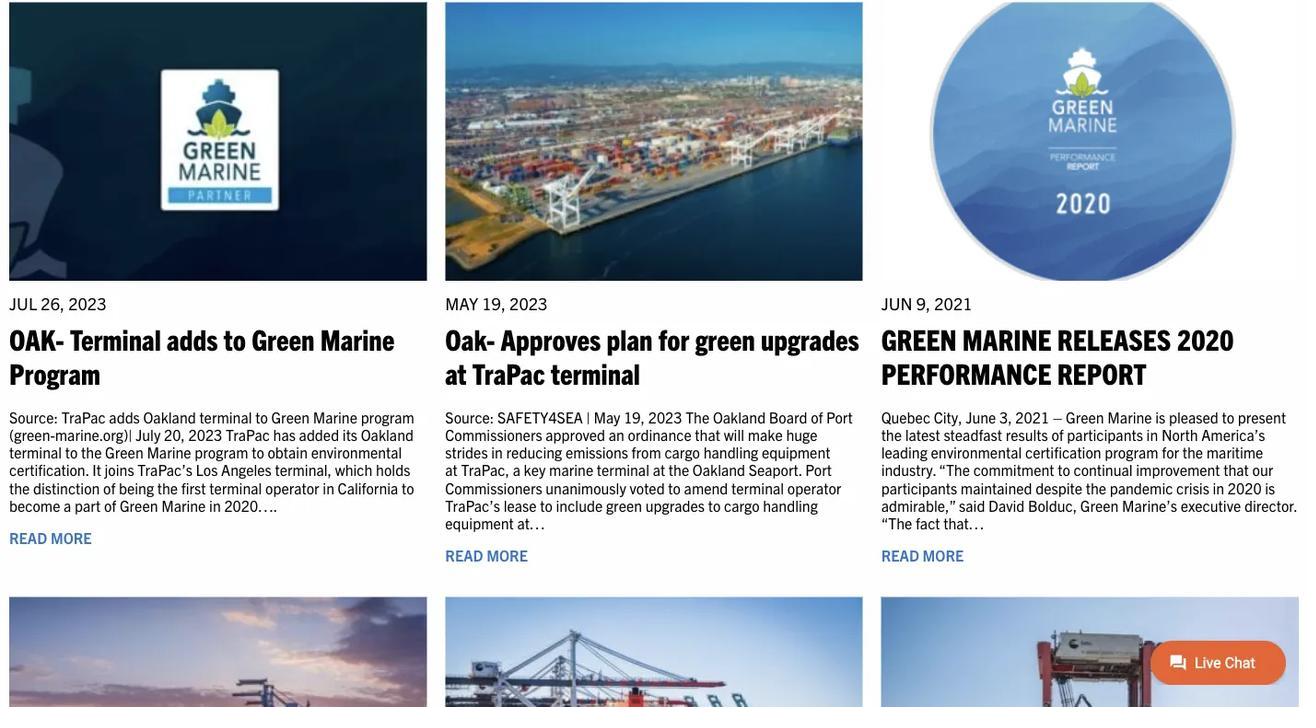 Task type: locate. For each thing, give the bounding box(es) containing it.
trapac's down the at trapac,
[[445, 496, 500, 515]]

may up oak-
[[445, 293, 478, 314]]

1 horizontal spatial more
[[487, 546, 528, 565]]

1 horizontal spatial at
[[653, 461, 665, 479]]

environmental
[[311, 443, 402, 462], [931, 443, 1022, 462]]

2 horizontal spatial trapac
[[473, 355, 545, 391]]

source: trapac adds oakland terminal to green marine program (green-marine.org)| july 20, 2023 trapac has added its oakland terminal to the green marine program to obtain environmental certification. it joins trapac's los angeles terminal, which holds the distinction of being the first terminal operator in california to become a part of green marine in 2020….
[[9, 408, 415, 515]]

more down part
[[51, 529, 92, 547]]

0 horizontal spatial that
[[695, 425, 721, 444]]

for up "crisis" in the right of the page
[[1162, 443, 1180, 462]]

adds inside oak- terminal adds to green marine program
[[167, 320, 218, 356]]

1 horizontal spatial environmental
[[931, 443, 1022, 462]]

more inside oak- terminal adds to green marine program article
[[51, 529, 92, 547]]

1 vertical spatial adds
[[109, 408, 140, 426]]

the left 'first'
[[157, 478, 178, 497]]

green
[[252, 320, 315, 356], [271, 408, 310, 426], [1066, 408, 1105, 426], [105, 443, 143, 462], [120, 496, 158, 515], [1081, 496, 1119, 515]]

of right board
[[811, 408, 823, 426]]

cargo right the from
[[665, 443, 700, 462]]

1 vertical spatial trapac's
[[445, 496, 500, 515]]

the
[[882, 425, 902, 444], [81, 443, 102, 462], [1183, 443, 1204, 462], [669, 461, 689, 479], [9, 478, 30, 497], [157, 478, 178, 497], [1086, 478, 1107, 497]]

read more link down at…
[[445, 546, 528, 565]]

program right its
[[361, 408, 415, 426]]

commissioners up the at trapac,
[[445, 425, 542, 444]]

1 source: from the left
[[9, 408, 58, 426]]

2 horizontal spatial program
[[1105, 443, 1159, 462]]

0 vertical spatial upgrades
[[761, 320, 859, 356]]

0 horizontal spatial at
[[445, 355, 467, 391]]

environmental down "june"
[[931, 443, 1022, 462]]

1 horizontal spatial handling
[[763, 496, 818, 515]]

in right "crisis" in the right of the page
[[1213, 478, 1225, 497]]

source:
[[9, 408, 58, 426], [445, 408, 494, 426]]

upgrades up board
[[761, 320, 859, 356]]

green inside oak- terminal adds to green marine program
[[252, 320, 315, 356]]

huge
[[786, 425, 818, 444]]

1 vertical spatial "the
[[882, 514, 913, 532]]

oakland up los
[[143, 408, 196, 426]]

1 vertical spatial that
[[1224, 461, 1249, 479]]

more for at
[[487, 546, 528, 565]]

added
[[299, 425, 339, 444]]

1 horizontal spatial may
[[594, 408, 621, 426]]

marine inside oak- terminal adds to green marine program
[[320, 320, 395, 356]]

adds inside source: trapac adds oakland terminal to green marine program (green-marine.org)| july 20, 2023 trapac has added its oakland terminal to the green marine program to obtain environmental certification. it joins trapac's los angeles terminal, which holds the distinction of being the first terminal operator in california to become a part of green marine in 2020….
[[109, 408, 140, 426]]

2023 right 26,
[[68, 293, 106, 314]]

the right 'despite'
[[1086, 478, 1107, 497]]

trapac up safety4sea
[[473, 355, 545, 391]]

2021 –
[[1016, 408, 1063, 426]]

1 horizontal spatial source:
[[445, 408, 494, 426]]

in right strides at the bottom left of the page
[[491, 443, 503, 462]]

2023 up approves
[[510, 293, 548, 314]]

operator
[[265, 478, 319, 497], [788, 478, 842, 497]]

will
[[724, 425, 745, 444]]

green right include
[[606, 496, 642, 515]]

los
[[196, 461, 218, 479]]

amend
[[684, 478, 728, 497]]

port down the huge
[[806, 461, 832, 479]]

of inside quebec city, june 3, 2021 – green marine is pleased to present the latest steadfast results of participants in north america's leading environmental certification program for the maritime industry. "the commitment to continual improvement that our participants maintained despite the pandemic crisis in 2020 is admirable," said david bolduc, green marine's executive director. "the fact that…
[[1052, 425, 1064, 444]]

america's
[[1202, 425, 1266, 444]]

bolduc,
[[1028, 496, 1077, 515]]

0 vertical spatial trapac's
[[138, 461, 193, 479]]

0 horizontal spatial for
[[659, 320, 690, 356]]

2 horizontal spatial read more
[[882, 546, 964, 565]]

to
[[224, 320, 246, 356], [255, 408, 268, 426], [1222, 408, 1235, 426], [65, 443, 78, 462], [252, 443, 264, 462], [1058, 461, 1071, 479], [402, 478, 414, 497], [668, 478, 681, 497], [540, 496, 553, 515], [708, 496, 721, 515]]

at trapac,
[[445, 461, 510, 479]]

source: down program
[[9, 408, 58, 426]]

0 horizontal spatial is
[[1156, 408, 1166, 426]]

0 vertical spatial for
[[659, 320, 690, 356]]

marine inside quebec city, june 3, 2021 – green marine is pleased to present the latest steadfast results of participants in north america's leading environmental certification program for the maritime industry. "the commitment to continual improvement that our participants maintained despite the pandemic crisis in 2020 is admirable," said david bolduc, green marine's executive director. "the fact that…
[[1108, 408, 1152, 426]]

1 horizontal spatial trapac's
[[445, 496, 500, 515]]

1 vertical spatial 2020
[[1228, 478, 1262, 497]]

1 vertical spatial equipment
[[445, 514, 514, 532]]

1 vertical spatial may
[[594, 408, 621, 426]]

2020 up pleased
[[1177, 320, 1234, 356]]

0 vertical spatial green
[[695, 320, 755, 356]]

commissioners
[[445, 425, 542, 444], [445, 478, 542, 497]]

1 vertical spatial upgrades
[[646, 496, 705, 515]]

operator down the huge
[[788, 478, 842, 497]]

the left distinction
[[9, 478, 30, 497]]

maritime
[[1207, 443, 1264, 462]]

read more down at…
[[445, 546, 528, 565]]

cargo
[[665, 443, 700, 462], [724, 496, 760, 515]]

read more link down the fact
[[882, 546, 964, 565]]

in
[[1147, 425, 1158, 444], [491, 443, 503, 462], [323, 478, 334, 497], [1213, 478, 1225, 497], [209, 496, 221, 515]]

which
[[335, 461, 373, 479]]

0 vertical spatial that
[[695, 425, 721, 444]]

1 horizontal spatial cargo
[[724, 496, 760, 515]]

that left our
[[1224, 461, 1249, 479]]

may inside source: safety4sea | may 19, 2023 the oakland board of port commissioners approved an ordinance that will make huge strides in reducing emissions from cargo handling equipment at trapac, a key marine terminal at the oakland seaport. port commissioners unanimously voted to amend terminal operator trapac's lease to include green upgrades to cargo handling equipment at…
[[594, 408, 621, 426]]

0 horizontal spatial handling
[[704, 443, 759, 462]]

0 horizontal spatial read
[[9, 529, 47, 547]]

0 vertical spatial at
[[445, 355, 467, 391]]

0 vertical spatial 2020
[[1177, 320, 1234, 356]]

read inside green marine releases 2020 performance report article
[[882, 546, 920, 565]]

1 horizontal spatial a
[[513, 461, 521, 479]]

include
[[556, 496, 603, 515]]

cargo down seaport.
[[724, 496, 760, 515]]

voted
[[630, 478, 665, 497]]

2023 inside source: safety4sea | may 19, 2023 the oakland board of port commissioners approved an ordinance that will make huge strides in reducing emissions from cargo handling equipment at trapac, a key marine terminal at the oakland seaport. port commissioners unanimously voted to amend terminal operator trapac's lease to include green upgrades to cargo handling equipment at…
[[648, 408, 682, 426]]

2 environmental from the left
[[931, 443, 1022, 462]]

is left pleased
[[1156, 408, 1166, 426]]

0 vertical spatial port
[[827, 408, 853, 426]]

1 commissioners from the top
[[445, 425, 542, 444]]

0 horizontal spatial upgrades
[[646, 496, 705, 515]]

1 horizontal spatial that
[[1224, 461, 1249, 479]]

the up "crisis" in the right of the page
[[1183, 443, 1204, 462]]

1 vertical spatial for
[[1162, 443, 1180, 462]]

trapac's down 20,
[[138, 461, 193, 479]]

1 vertical spatial is
[[1265, 478, 1276, 497]]

2023 left the
[[648, 408, 682, 426]]

oak-
[[9, 320, 64, 356]]

trapac's
[[138, 461, 193, 479], [445, 496, 500, 515]]

program
[[361, 408, 415, 426], [195, 443, 248, 462], [1105, 443, 1159, 462]]

0 horizontal spatial read more link
[[9, 529, 92, 547]]

read more inside oak- approves plan for green upgrades at trapac terminal article
[[445, 546, 528, 565]]

is
[[1156, 408, 1166, 426], [1265, 478, 1276, 497]]

releases
[[1058, 320, 1172, 356]]

read more inside oak- terminal adds to green marine program article
[[9, 529, 92, 547]]

0 horizontal spatial cargo
[[665, 443, 700, 462]]

0 horizontal spatial more
[[51, 529, 92, 547]]

a left part
[[64, 496, 71, 515]]

0 horizontal spatial operator
[[265, 478, 319, 497]]

terminal up |
[[551, 355, 640, 391]]

marine
[[320, 320, 395, 356], [313, 408, 357, 426], [1108, 408, 1152, 426], [147, 443, 191, 462], [161, 496, 206, 515]]

1 horizontal spatial for
[[1162, 443, 1180, 462]]

trapac down program
[[61, 408, 106, 426]]

0 horizontal spatial environmental
[[311, 443, 402, 462]]

for right plan
[[659, 320, 690, 356]]

trapac inside oak- approves plan for green upgrades at trapac terminal
[[473, 355, 545, 391]]

1 horizontal spatial operator
[[788, 478, 842, 497]]

1 horizontal spatial 19,
[[624, 408, 645, 426]]

1 horizontal spatial read more link
[[445, 546, 528, 565]]

adds left 20,
[[109, 408, 140, 426]]

program inside quebec city, june 3, 2021 – green marine is pleased to present the latest steadfast results of participants in north america's leading environmental certification program for the maritime industry. "the commitment to continual improvement that our participants maintained despite the pandemic crisis in 2020 is admirable," said david bolduc, green marine's executive director. "the fact that…
[[1105, 443, 1159, 462]]

2020
[[1177, 320, 1234, 356], [1228, 478, 1262, 497]]

source: for program
[[9, 408, 58, 426]]

upgrades inside source: safety4sea | may 19, 2023 the oakland board of port commissioners approved an ordinance that will make huge strides in reducing emissions from cargo handling equipment at trapac, a key marine terminal at the oakland seaport. port commissioners unanimously voted to amend terminal operator trapac's lease to include green upgrades to cargo handling equipment at…
[[646, 496, 705, 515]]

2020 down maritime on the right bottom
[[1228, 478, 1262, 497]]

green marine releases 2020 performance report article
[[882, 2, 1299, 579]]

trapac
[[473, 355, 545, 391], [61, 408, 106, 426], [226, 425, 270, 444]]

green inside source: safety4sea | may 19, 2023 the oakland board of port commissioners approved an ordinance that will make huge strides in reducing emissions from cargo handling equipment at trapac, a key marine terminal at the oakland seaport. port commissioners unanimously voted to amend terminal operator trapac's lease to include green upgrades to cargo handling equipment at…
[[606, 496, 642, 515]]

0 vertical spatial handling
[[704, 443, 759, 462]]

1 horizontal spatial read more
[[445, 546, 528, 565]]

environmental up california
[[311, 443, 402, 462]]

approves
[[501, 320, 601, 356]]

said
[[959, 496, 985, 515]]

city,
[[934, 408, 963, 426]]

to inside oak- terminal adds to green marine program
[[224, 320, 246, 356]]

read more link
[[9, 529, 92, 547], [445, 546, 528, 565], [882, 546, 964, 565]]

1 vertical spatial handling
[[763, 496, 818, 515]]

green
[[695, 320, 755, 356], [606, 496, 642, 515]]

terminal inside oak- approves plan for green upgrades at trapac terminal
[[551, 355, 640, 391]]

june
[[966, 408, 996, 426]]

read more link down become at the bottom of the page
[[9, 529, 92, 547]]

read more down become at the bottom of the page
[[9, 529, 92, 547]]

handling
[[704, 443, 759, 462], [763, 496, 818, 515]]

port right the huge
[[827, 408, 853, 426]]

1 horizontal spatial read
[[445, 546, 483, 565]]

1 vertical spatial at
[[653, 461, 665, 479]]

trapac's inside source: trapac adds oakland terminal to green marine program (green-marine.org)| july 20, 2023 trapac has added its oakland terminal to the green marine program to obtain environmental certification. it joins trapac's los angeles terminal, which holds the distinction of being the first terminal operator in california to become a part of green marine in 2020….
[[138, 461, 193, 479]]

more down the fact
[[923, 546, 964, 565]]

read more for program
[[9, 529, 92, 547]]

equipment down board
[[762, 443, 831, 462]]

handling down seaport.
[[763, 496, 818, 515]]

commissioners down strides at the bottom left of the page
[[445, 478, 542, 497]]

1 horizontal spatial upgrades
[[761, 320, 859, 356]]

0 horizontal spatial trapac
[[61, 408, 106, 426]]

0 horizontal spatial adds
[[109, 408, 140, 426]]

more
[[51, 529, 92, 547], [487, 546, 528, 565], [923, 546, 964, 565]]

more for program
[[51, 529, 92, 547]]

0 vertical spatial a
[[513, 461, 521, 479]]

0 horizontal spatial program
[[195, 443, 248, 462]]

upgrades down the from
[[646, 496, 705, 515]]

1 operator from the left
[[265, 478, 319, 497]]

0 vertical spatial may
[[445, 293, 478, 314]]

0 horizontal spatial a
[[64, 496, 71, 515]]

read inside oak- terminal adds to green marine program article
[[9, 529, 47, 547]]

0 horizontal spatial participants
[[882, 478, 958, 497]]

"the up said
[[939, 461, 970, 479]]

19, up the from
[[624, 408, 645, 426]]

that…
[[944, 514, 985, 532]]

0 vertical spatial "the
[[939, 461, 970, 479]]

1 vertical spatial participants
[[882, 478, 958, 497]]

jul 26, 2023
[[9, 293, 106, 314]]

of right part
[[104, 496, 116, 515]]

terminal
[[551, 355, 640, 391], [199, 408, 252, 426], [9, 443, 62, 462], [597, 461, 650, 479], [209, 478, 262, 497], [732, 478, 784, 497]]

1 environmental from the left
[[311, 443, 402, 462]]

"the
[[939, 461, 970, 479], [882, 514, 913, 532]]

strides
[[445, 443, 488, 462]]

0 vertical spatial equipment
[[762, 443, 831, 462]]

jun
[[882, 293, 913, 314]]

more down at…
[[487, 546, 528, 565]]

part
[[75, 496, 101, 515]]

terminal right 20,
[[199, 408, 252, 426]]

adds right terminal
[[167, 320, 218, 356]]

0 horizontal spatial may
[[445, 293, 478, 314]]

source: up strides at the bottom left of the page
[[445, 408, 494, 426]]

photo of trapac los angeles image
[[445, 598, 863, 708]]

operator inside source: safety4sea | may 19, 2023 the oakland board of port commissioners approved an ordinance that will make huge strides in reducing emissions from cargo handling equipment at trapac, a key marine terminal at the oakland seaport. port commissioners unanimously voted to amend terminal operator trapac's lease to include green upgrades to cargo handling equipment at…
[[788, 478, 842, 497]]

read down the fact
[[882, 546, 920, 565]]

0 vertical spatial 19,
[[482, 293, 506, 314]]

green up the
[[695, 320, 755, 356]]

green
[[882, 320, 957, 356]]

holds
[[376, 461, 410, 479]]

fact
[[916, 514, 940, 532]]

more inside oak- approves plan for green upgrades at trapac terminal article
[[487, 546, 528, 565]]

2 horizontal spatial read
[[882, 546, 920, 565]]

read more link inside oak- approves plan for green upgrades at trapac terminal article
[[445, 546, 528, 565]]

1 vertical spatial cargo
[[724, 496, 760, 515]]

participants up the fact
[[882, 478, 958, 497]]

source: inside source: trapac adds oakland terminal to green marine program (green-marine.org)| july 20, 2023 trapac has added its oakland terminal to the green marine program to obtain environmental certification. it joins trapac's los angeles terminal, which holds the distinction of being the first terminal operator in california to become a part of green marine in 2020….
[[9, 408, 58, 426]]

1 horizontal spatial is
[[1265, 478, 1276, 497]]

2 source: from the left
[[445, 408, 494, 426]]

plan
[[607, 320, 653, 356]]

0 horizontal spatial source:
[[9, 408, 58, 426]]

2 operator from the left
[[788, 478, 842, 497]]

a left key at left
[[513, 461, 521, 479]]

19, up oak-
[[482, 293, 506, 314]]

read down the at trapac,
[[445, 546, 483, 565]]

source: inside source: safety4sea | may 19, 2023 the oakland board of port commissioners approved an ordinance that will make huge strides in reducing emissions from cargo handling equipment at trapac, a key marine terminal at the oakland seaport. port commissioners unanimously voted to amend terminal operator trapac's lease to include green upgrades to cargo handling equipment at…
[[445, 408, 494, 426]]

of right results in the bottom right of the page
[[1052, 425, 1064, 444]]

0 horizontal spatial green
[[606, 496, 642, 515]]

may right |
[[594, 408, 621, 426]]

program up 'pandemic'
[[1105, 443, 1159, 462]]

at down 'may 19, 2023'
[[445, 355, 467, 391]]

terminal up distinction
[[9, 443, 62, 462]]

become
[[9, 496, 60, 515]]

program up 'first'
[[195, 443, 248, 462]]

may
[[445, 293, 478, 314], [594, 408, 621, 426]]

0 horizontal spatial read more
[[9, 529, 92, 547]]

oakland right the
[[713, 408, 766, 426]]

green inside oak- approves plan for green upgrades at trapac terminal
[[695, 320, 755, 356]]

at
[[445, 355, 467, 391], [653, 461, 665, 479]]

terminal,
[[275, 461, 332, 479]]

0 vertical spatial cargo
[[665, 443, 700, 462]]

environmental inside source: trapac adds oakland terminal to green marine program (green-marine.org)| july 20, 2023 trapac has added its oakland terminal to the green marine program to obtain environmental certification. it joins trapac's los angeles terminal, which holds the distinction of being the first terminal operator in california to become a part of green marine in 2020….
[[311, 443, 402, 462]]

"the left the fact
[[882, 514, 913, 532]]

0 vertical spatial participants
[[1067, 425, 1143, 444]]

read inside oak- approves plan for green upgrades at trapac terminal article
[[445, 546, 483, 565]]

0 horizontal spatial trapac's
[[138, 461, 193, 479]]

for
[[659, 320, 690, 356], [1162, 443, 1180, 462]]

for inside oak- approves plan for green upgrades at trapac terminal
[[659, 320, 690, 356]]

oak- terminal adds to green marine program
[[9, 320, 395, 391]]

at inside source: safety4sea | may 19, 2023 the oakland board of port commissioners approved an ordinance that will make huge strides in reducing emissions from cargo handling equipment at trapac, a key marine terminal at the oakland seaport. port commissioners unanimously voted to amend terminal operator trapac's lease to include green upgrades to cargo handling equipment at…
[[653, 461, 665, 479]]

safety4sea
[[498, 408, 583, 426]]

1 horizontal spatial participants
[[1067, 425, 1143, 444]]

read down become at the bottom of the page
[[9, 529, 47, 547]]

quebec
[[882, 408, 931, 426]]

industry.
[[882, 461, 936, 479]]

read more down the fact
[[882, 546, 964, 565]]

read for at
[[445, 546, 483, 565]]

distinction
[[33, 478, 100, 497]]

1 vertical spatial green
[[606, 496, 642, 515]]

present
[[1238, 408, 1287, 426]]

terminal down an at left
[[597, 461, 650, 479]]

trapac up angeles
[[226, 425, 270, 444]]

1 horizontal spatial adds
[[167, 320, 218, 356]]

terminal right amend
[[732, 478, 784, 497]]

the left latest
[[882, 425, 902, 444]]

1 vertical spatial 19,
[[624, 408, 645, 426]]

is right executive
[[1265, 478, 1276, 497]]

1 horizontal spatial green
[[695, 320, 755, 356]]

make
[[748, 425, 783, 444]]

emissions
[[566, 443, 628, 462]]

participants
[[1067, 425, 1143, 444], [882, 478, 958, 497]]

of inside source: safety4sea | may 19, 2023 the oakland board of port commissioners approved an ordinance that will make huge strides in reducing emissions from cargo handling equipment at trapac, a key marine terminal at the oakland seaport. port commissioners unanimously voted to amend terminal operator trapac's lease to include green upgrades to cargo handling equipment at…
[[811, 408, 823, 426]]

marine.org)|
[[55, 425, 132, 444]]

19,
[[482, 293, 506, 314], [624, 408, 645, 426]]

equipment left at…
[[445, 514, 514, 532]]

the right voted
[[669, 461, 689, 479]]

0 vertical spatial commissioners
[[445, 425, 542, 444]]

maintained
[[961, 478, 1033, 497]]

1 vertical spatial commissioners
[[445, 478, 542, 497]]

the
[[686, 408, 710, 426]]

1 vertical spatial a
[[64, 496, 71, 515]]

marine
[[963, 320, 1052, 356]]

participants up continual
[[1067, 425, 1143, 444]]

that left will on the bottom right of the page
[[695, 425, 721, 444]]

of right it
[[103, 478, 115, 497]]

handling up amend
[[704, 443, 759, 462]]

steadfast
[[944, 425, 1003, 444]]

2 horizontal spatial read more link
[[882, 546, 964, 565]]

0 vertical spatial adds
[[167, 320, 218, 356]]

read more link inside oak- terminal adds to green marine program article
[[9, 529, 92, 547]]

1 horizontal spatial "the
[[939, 461, 970, 479]]

at down ordinance
[[653, 461, 665, 479]]

oakland down will on the bottom right of the page
[[693, 461, 746, 479]]

pandemic
[[1110, 478, 1173, 497]]

2 horizontal spatial more
[[923, 546, 964, 565]]

program
[[9, 355, 100, 391]]

results
[[1006, 425, 1048, 444]]

operator down obtain
[[265, 478, 319, 497]]

0 horizontal spatial 19,
[[482, 293, 506, 314]]

equipment
[[762, 443, 831, 462], [445, 514, 514, 532]]

2023 right 20,
[[188, 425, 222, 444]]



Task type: describe. For each thing, give the bounding box(es) containing it.
terminal
[[70, 320, 161, 356]]

the left joins
[[81, 443, 102, 462]]

20,
[[164, 425, 185, 444]]

read more link inside green marine releases 2020 performance report article
[[882, 546, 964, 565]]

ordinance
[[628, 425, 692, 444]]

latest
[[906, 425, 941, 444]]

an
[[609, 425, 625, 444]]

1 horizontal spatial trapac
[[226, 425, 270, 444]]

board
[[769, 408, 808, 426]]

continual
[[1074, 461, 1133, 479]]

oak- approves plan for green upgrades at trapac terminal
[[445, 320, 859, 391]]

certification
[[1026, 443, 1102, 462]]

from
[[632, 443, 661, 462]]

north
[[1162, 425, 1198, 444]]

that inside quebec city, june 3, 2021 – green marine is pleased to present the latest steadfast results of participants in north america's leading environmental certification program for the maritime industry. "the commitment to continual improvement that our participants maintained despite the pandemic crisis in 2020 is admirable," said david bolduc, green marine's executive director. "the fact that…
[[1224, 461, 1249, 479]]

pleased
[[1169, 408, 1219, 426]]

jun 9, 2021
[[882, 293, 973, 314]]

2023 inside source: trapac adds oakland terminal to green marine program (green-marine.org)| july 20, 2023 trapac has added its oakland terminal to the green marine program to obtain environmental certification. it joins trapac's los angeles terminal, which holds the distinction of being the first terminal operator in california to become a part of green marine in 2020….
[[188, 425, 222, 444]]

oak- terminal adds to green marine program article
[[9, 2, 427, 579]]

1 horizontal spatial program
[[361, 408, 415, 426]]

trapac's inside source: safety4sea | may 19, 2023 the oakland board of port commissioners approved an ordinance that will make huge strides in reducing emissions from cargo handling equipment at trapac, a key marine terminal at the oakland seaport. port commissioners unanimously voted to amend terminal operator trapac's lease to include green upgrades to cargo handling equipment at…
[[445, 496, 500, 515]]

26,
[[41, 293, 65, 314]]

oak- approves plan for green upgrades at trapac terminal article
[[445, 2, 863, 579]]

read more link for program
[[9, 529, 92, 547]]

2 commissioners from the top
[[445, 478, 542, 497]]

key
[[524, 461, 546, 479]]

3,
[[1000, 408, 1012, 426]]

reducing
[[506, 443, 562, 462]]

angeles
[[221, 461, 272, 479]]

the inside source: safety4sea | may 19, 2023 the oakland board of port commissioners approved an ordinance that will make huge strides in reducing emissions from cargo handling equipment at trapac, a key marine terminal at the oakland seaport. port commissioners unanimously voted to amend terminal operator trapac's lease to include green upgrades to cargo handling equipment at…
[[669, 461, 689, 479]]

operator inside source: trapac adds oakland terminal to green marine program (green-marine.org)| july 20, 2023 trapac has added its oakland terminal to the green marine program to obtain environmental certification. it joins trapac's los angeles terminal, which holds the distinction of being the first terminal operator in california to become a part of green marine in 2020….
[[265, 478, 319, 497]]

jul
[[9, 293, 37, 314]]

more inside green marine releases 2020 performance report article
[[923, 546, 964, 565]]

david
[[989, 496, 1025, 515]]

green marine releases 2020 performance report
[[882, 320, 1234, 391]]

unanimously
[[546, 478, 626, 497]]

director.
[[1245, 496, 1298, 515]]

improvement
[[1136, 461, 1221, 479]]

obtain
[[268, 443, 308, 462]]

approved
[[546, 425, 606, 444]]

first
[[181, 478, 206, 497]]

2020 inside green marine releases 2020 performance report
[[1177, 320, 1234, 356]]

in right 'first'
[[209, 496, 221, 515]]

in left 'which'
[[323, 478, 334, 497]]

july
[[136, 425, 161, 444]]

certification.
[[9, 461, 89, 479]]

our
[[1253, 461, 1274, 479]]

lease
[[504, 496, 537, 515]]

a inside source: safety4sea | may 19, 2023 the oakland board of port commissioners approved an ordinance that will make huge strides in reducing emissions from cargo handling equipment at trapac, a key marine terminal at the oakland seaport. port commissioners unanimously voted to amend terminal operator trapac's lease to include green upgrades to cargo handling equipment at…
[[513, 461, 521, 479]]

0 vertical spatial is
[[1156, 408, 1166, 426]]

terminal right 'first'
[[209, 478, 262, 497]]

upgrades inside oak- approves plan for green upgrades at trapac terminal
[[761, 320, 859, 356]]

may 19, 2023
[[445, 293, 548, 314]]

oak-
[[445, 320, 495, 356]]

0 horizontal spatial "the
[[882, 514, 913, 532]]

leading
[[882, 443, 928, 462]]

california
[[338, 478, 398, 497]]

adds for to
[[167, 320, 218, 356]]

its
[[343, 425, 358, 444]]

joins
[[105, 461, 134, 479]]

adds for oakland
[[109, 408, 140, 426]]

(green-
[[9, 425, 55, 444]]

executive
[[1181, 496, 1241, 515]]

read more link for at
[[445, 546, 528, 565]]

read for program
[[9, 529, 47, 547]]

marine's
[[1122, 496, 1178, 515]]

being
[[119, 478, 154, 497]]

19, inside source: safety4sea | may 19, 2023 the oakland board of port commissioners approved an ordinance that will make huge strides in reducing emissions from cargo handling equipment at trapac, a key marine terminal at the oakland seaport. port commissioners unanimously voted to amend terminal operator trapac's lease to include green upgrades to cargo handling equipment at…
[[624, 408, 645, 426]]

2020….
[[224, 496, 278, 515]]

environmental inside quebec city, june 3, 2021 – green marine is pleased to present the latest steadfast results of participants in north america's leading environmental certification program for the maritime industry. "the commitment to continual improvement that our participants maintained despite the pandemic crisis in 2020 is admirable," said david bolduc, green marine's executive director. "the fact that…
[[931, 443, 1022, 462]]

that inside source: safety4sea | may 19, 2023 the oakland board of port commissioners approved an ordinance that will make huge strides in reducing emissions from cargo handling equipment at trapac, a key marine terminal at the oakland seaport. port commissioners unanimously voted to amend terminal operator trapac's lease to include green upgrades to cargo handling equipment at…
[[695, 425, 721, 444]]

0 horizontal spatial equipment
[[445, 514, 514, 532]]

1 horizontal spatial equipment
[[762, 443, 831, 462]]

a inside source: trapac adds oakland terminal to green marine program (green-marine.org)| july 20, 2023 trapac has added its oakland terminal to the green marine program to obtain environmental certification. it joins trapac's los angeles terminal, which holds the distinction of being the first terminal operator in california to become a part of green marine in 2020….
[[64, 496, 71, 515]]

despite
[[1036, 478, 1083, 497]]

1 vertical spatial port
[[806, 461, 832, 479]]

quebec city, june 3, 2021 – green marine is pleased to present the latest steadfast results of participants in north america's leading environmental certification program for the maritime industry. "the commitment to continual improvement that our participants maintained despite the pandemic crisis in 2020 is admirable," said david bolduc, green marine's executive director. "the fact that…
[[882, 408, 1298, 532]]

at…
[[517, 514, 545, 532]]

admirable,"
[[882, 496, 956, 515]]

marine
[[549, 461, 594, 479]]

commitment
[[974, 461, 1055, 479]]

read more for at
[[445, 546, 528, 565]]

read more inside green marine releases 2020 performance report article
[[882, 546, 964, 565]]

it
[[92, 461, 101, 479]]

in inside source: safety4sea | may 19, 2023 the oakland board of port commissioners approved an ordinance that will make huge strides in reducing emissions from cargo handling equipment at trapac, a key marine terminal at the oakland seaport. port commissioners unanimously voted to amend terminal operator trapac's lease to include green upgrades to cargo handling equipment at…
[[491, 443, 503, 462]]

for inside quebec city, june 3, 2021 – green marine is pleased to present the latest steadfast results of participants in north america's leading environmental certification program for the maritime industry. "the commitment to continual improvement that our participants maintained despite the pandemic crisis in 2020 is admirable," said david bolduc, green marine's executive director. "the fact that…
[[1162, 443, 1180, 462]]

in left north
[[1147, 425, 1158, 444]]

9,
[[917, 293, 931, 314]]

has
[[273, 425, 296, 444]]

2021
[[935, 293, 973, 314]]

2020 inside quebec city, june 3, 2021 – green marine is pleased to present the latest steadfast results of participants in north america's leading environmental certification program for the maritime industry. "the commitment to continual improvement that our participants maintained despite the pandemic crisis in 2020 is admirable," said david bolduc, green marine's executive director. "the fact that…
[[1228, 478, 1262, 497]]

crisis
[[1177, 478, 1210, 497]]

at inside oak- approves plan for green upgrades at trapac terminal
[[445, 355, 467, 391]]

source: for at
[[445, 408, 494, 426]]

source: safety4sea | may 19, 2023 the oakland board of port commissioners approved an ordinance that will make huge strides in reducing emissions from cargo handling equipment at trapac, a key marine terminal at the oakland seaport. port commissioners unanimously voted to amend terminal operator trapac's lease to include green upgrades to cargo handling equipment at…
[[445, 408, 853, 532]]

oakland up holds
[[361, 425, 414, 444]]

report
[[1058, 355, 1147, 391]]

performance
[[882, 355, 1052, 391]]

seaport.
[[749, 461, 802, 479]]



Task type: vqa. For each thing, say whether or not it's contained in the screenshot.


